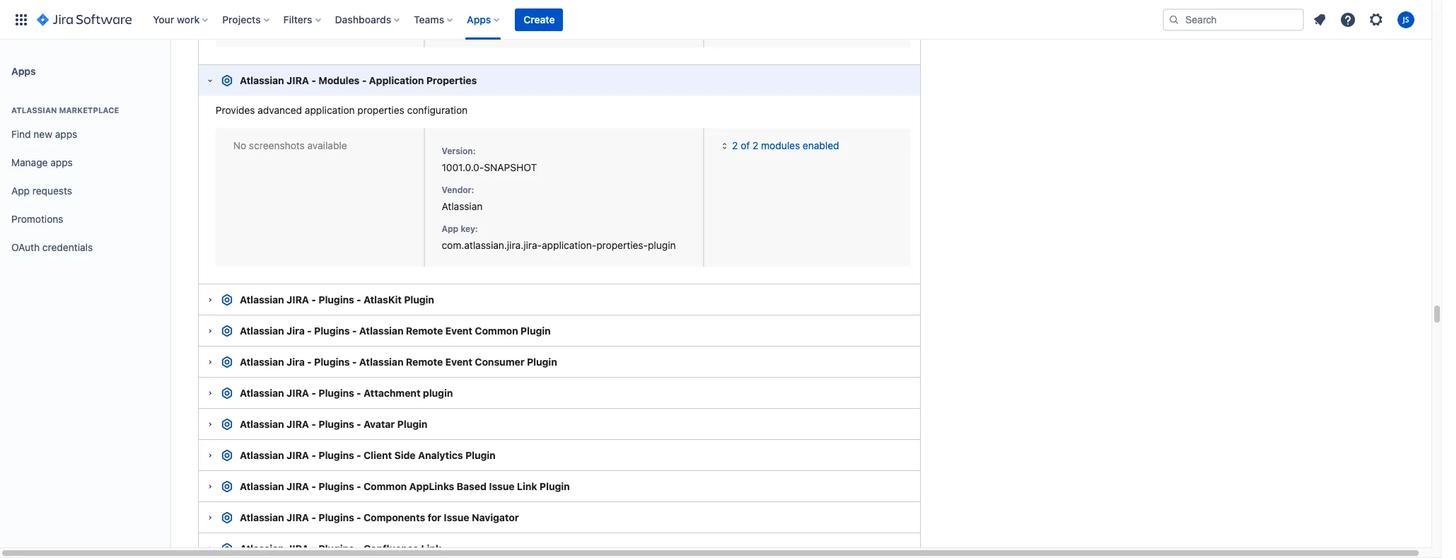 Task type: describe. For each thing, give the bounding box(es) containing it.
application
[[369, 75, 424, 87]]

atlassian for atlassian jira - plugins - attachment plugin
[[240, 387, 284, 399]]

atlassian for atlassian jira - plugins - client side analytics plugin
[[240, 449, 284, 461]]

filters button
[[279, 8, 326, 31]]

atlassian jira - plugins - atlassian remote event common plugin
[[240, 325, 551, 337]]

modules
[[318, 75, 360, 87]]

side
[[394, 449, 416, 461]]

configuration
[[407, 104, 468, 116]]

0 horizontal spatial common
[[364, 480, 407, 492]]

atlassian for atlassian jira - plugins - atlassian remote event common plugin
[[240, 325, 284, 337]]

plugins for atlassian jira - plugins - avatar plugin
[[318, 418, 354, 430]]

jira for atlassian jira - plugins - atlassian remote event common plugin
[[286, 325, 305, 337]]

remote for consumer
[[406, 356, 443, 368]]

event for consumer
[[445, 356, 472, 368]]

atlassian for atlassian jira - plugins - confluence link
[[240, 542, 284, 554]]

requests
[[32, 184, 72, 196]]

filters
[[283, 13, 312, 25]]

app requests link
[[6, 177, 164, 205]]

application-
[[542, 239, 596, 251]]

2 of 2 modules enabled
[[732, 139, 839, 151]]

atlassian for atlassian jira - plugins - common applinks based issue link plugin
[[240, 480, 284, 492]]

consumer
[[475, 356, 524, 368]]

manage apps link
[[6, 149, 164, 177]]

app key: com.atlassian.jira.plugins.jira-admin-helper-plugin
[[442, 4, 671, 32]]

0 horizontal spatial apps
[[11, 65, 36, 77]]

atlaskit
[[364, 294, 402, 306]]

atlassian for atlassian jira - plugins - components for issue navigator
[[240, 511, 284, 523]]

find
[[11, 128, 31, 140]]

dashboards button
[[331, 8, 405, 31]]

plugin for properties-
[[648, 239, 676, 251]]

create button
[[515, 8, 563, 31]]

attachment
[[364, 387, 420, 399]]

promotions
[[11, 213, 63, 225]]

plugins for atlassian jira - plugins - atlassian remote event consumer plugin
[[314, 356, 350, 368]]

appswitcher icon image
[[13, 11, 30, 28]]

com.atlassian.jira.jira-
[[442, 239, 542, 251]]

client
[[364, 449, 392, 461]]

com.atlassian.jira.plugins.jira-
[[442, 20, 578, 32]]

search image
[[1168, 14, 1180, 25]]

app key: com.atlassian.jira.jira-application-properties-plugin
[[442, 223, 676, 251]]

projects
[[222, 13, 261, 25]]

0 vertical spatial apps
[[55, 128, 77, 140]]

jira for atlassian jira - plugins - client side analytics plugin
[[286, 449, 309, 461]]

navigator
[[472, 511, 519, 523]]

plugin for helper-
[[643, 20, 671, 32]]

analytics
[[418, 449, 463, 461]]

for
[[428, 511, 441, 523]]

create
[[524, 13, 555, 25]]

admin-
[[578, 20, 610, 32]]

oauth
[[11, 241, 40, 253]]

vendor: atlassian
[[442, 184, 483, 212]]

jira for atlassian jira - modules - application properties
[[286, 75, 309, 87]]

app for app key: com.atlassian.jira.plugins.jira-admin-helper-plugin
[[442, 4, 458, 15]]

atlassian link
[[442, 200, 483, 212]]

atlassian jira - plugins - avatar plugin
[[240, 418, 428, 430]]

projects button
[[218, 8, 275, 31]]

atlassian jira - plugins - atlaskit plugin
[[240, 294, 434, 306]]

atlassian jira - plugins - confluence link
[[240, 542, 441, 554]]

0 vertical spatial issue
[[489, 480, 515, 492]]

key: for com.atlassian.jira.jira-application-properties-plugin
[[461, 223, 478, 234]]

app requests
[[11, 184, 72, 196]]

based
[[457, 480, 487, 492]]

find new apps link
[[6, 120, 164, 149]]

plugins for atlassian jira - plugins - attachment plugin
[[318, 387, 354, 399]]

atlassian marketplace group
[[6, 91, 164, 266]]

provides advanced application properties configuration
[[216, 104, 468, 116]]

atlassian jira - plugins - atlassian remote event consumer plugin
[[240, 356, 557, 368]]

jira for atlassian jira - plugins - common applinks based issue link plugin
[[286, 480, 309, 492]]

atlassian jira - plugins - common applinks based issue link plugin
[[240, 480, 570, 492]]

atlassian for atlassian jira - plugins - atlassian remote event consumer plugin
[[240, 356, 284, 368]]

your work
[[153, 13, 200, 25]]

properties
[[426, 75, 477, 87]]

2 of 2 modules enabled link
[[719, 139, 839, 151]]

application
[[305, 104, 355, 116]]

work
[[177, 13, 200, 25]]

plugins for atlassian jira - plugins - atlaskit plugin
[[318, 294, 354, 306]]

plugins for atlassian jira - plugins - common applinks based issue link plugin
[[318, 480, 354, 492]]

manage apps
[[11, 156, 73, 168]]

atlassian for atlassian marketplace
[[11, 105, 57, 115]]

your work button
[[149, 8, 214, 31]]

help image
[[1340, 11, 1356, 28]]

1 horizontal spatial common
[[475, 325, 518, 337]]



Task type: locate. For each thing, give the bounding box(es) containing it.
5 jira from the top
[[286, 449, 309, 461]]

key:
[[461, 4, 478, 15], [461, 223, 478, 234]]

app for app requests
[[11, 184, 30, 196]]

banner containing your work
[[0, 0, 1431, 40]]

atlassian
[[240, 75, 284, 87], [11, 105, 57, 115], [442, 200, 483, 212], [240, 294, 284, 306], [240, 325, 284, 337], [359, 325, 404, 337], [240, 356, 284, 368], [359, 356, 404, 368], [240, 387, 284, 399], [240, 418, 284, 430], [240, 449, 284, 461], [240, 480, 284, 492], [240, 511, 284, 523], [240, 542, 284, 554]]

atlassian jira - modules - application properties
[[240, 75, 477, 87]]

plugins for atlassian jira - plugins - confluence link
[[318, 542, 354, 554]]

1 2 from the left
[[732, 139, 738, 151]]

apps down appswitcher icon
[[11, 65, 36, 77]]

jira
[[286, 325, 305, 337], [286, 356, 305, 368]]

2 jira from the top
[[286, 356, 305, 368]]

modules
[[761, 139, 800, 151]]

apps button
[[463, 8, 505, 31]]

your profile and settings image
[[1397, 11, 1414, 28]]

apps right teams popup button
[[467, 13, 491, 25]]

plugins for atlassian jira - plugins - atlassian remote event common plugin
[[314, 325, 350, 337]]

properties-
[[596, 239, 648, 251]]

jira for atlassian jira - plugins - avatar plugin
[[286, 418, 309, 430]]

jira up atlassian jira - plugins - attachment plugin at the left of page
[[286, 356, 305, 368]]

event up atlassian jira - plugins - atlassian remote event consumer plugin
[[445, 325, 472, 337]]

plugins down atlassian jira - plugins - atlaskit plugin
[[314, 325, 350, 337]]

0 vertical spatial plugin
[[643, 20, 671, 32]]

helper-
[[610, 20, 643, 32]]

available
[[307, 139, 347, 151]]

atlassian jira - plugins - attachment plugin
[[240, 387, 453, 399]]

event
[[445, 325, 472, 337], [445, 356, 472, 368]]

1001.0.0-
[[442, 161, 484, 173]]

key: right teams popup button
[[461, 4, 478, 15]]

plugin inside app key: com.atlassian.jira.jira-application-properties-plugin
[[648, 239, 676, 251]]

dashboards
[[335, 13, 391, 25]]

1 vertical spatial issue
[[444, 511, 469, 523]]

provides
[[216, 104, 255, 116]]

apps
[[467, 13, 491, 25], [11, 65, 36, 77]]

1 horizontal spatial apps
[[467, 13, 491, 25]]

plugins down atlassian jira - plugins - components for issue navigator
[[318, 542, 354, 554]]

apps right new
[[55, 128, 77, 140]]

applinks
[[409, 480, 454, 492]]

remote
[[406, 325, 443, 337], [406, 356, 443, 368]]

1 vertical spatial plugin
[[648, 239, 676, 251]]

atlassian jira - plugins - client side analytics plugin
[[240, 449, 496, 461]]

atlassian inside group
[[11, 105, 57, 115]]

of
[[741, 139, 750, 151]]

issue right for
[[444, 511, 469, 523]]

1 horizontal spatial issue
[[489, 480, 515, 492]]

common up "consumer"
[[475, 325, 518, 337]]

version: 1001.0.0-snapshot
[[442, 145, 537, 173]]

common up atlassian jira - plugins - components for issue navigator
[[364, 480, 407, 492]]

plugin
[[404, 294, 434, 306], [520, 325, 551, 337], [527, 356, 557, 368], [397, 418, 428, 430], [465, 449, 496, 461], [540, 480, 570, 492]]

8 jira from the top
[[286, 542, 309, 554]]

jira down atlassian jira - plugins - atlaskit plugin
[[286, 325, 305, 337]]

Search field
[[1163, 8, 1304, 31]]

components
[[364, 511, 425, 523]]

1 jira from the top
[[286, 325, 305, 337]]

-
[[311, 75, 316, 87], [362, 75, 367, 87], [311, 294, 316, 306], [357, 294, 361, 306], [307, 325, 312, 337], [352, 325, 357, 337], [307, 356, 312, 368], [352, 356, 357, 368], [311, 387, 316, 399], [357, 387, 361, 399], [311, 418, 316, 430], [357, 418, 361, 430], [311, 449, 316, 461], [357, 449, 361, 461], [311, 480, 316, 492], [357, 480, 361, 492], [311, 511, 316, 523], [357, 511, 361, 523], [311, 542, 316, 554], [357, 542, 361, 554]]

6 jira from the top
[[286, 480, 309, 492]]

screenshots
[[249, 139, 305, 151]]

0 horizontal spatial issue
[[444, 511, 469, 523]]

credentials
[[42, 241, 93, 253]]

remote down atlassian jira - plugins - atlassian remote event common plugin
[[406, 356, 443, 368]]

key: down atlassian link
[[461, 223, 478, 234]]

no screenshots available
[[233, 139, 347, 151]]

3 jira from the top
[[286, 387, 309, 399]]

plugins down atlassian jira - plugins - avatar plugin
[[318, 449, 354, 461]]

1 vertical spatial event
[[445, 356, 472, 368]]

jira for atlassian jira - plugins - atlassian remote event consumer plugin
[[286, 356, 305, 368]]

atlassian jira - plugins - components for issue navigator
[[240, 511, 519, 523]]

jira for atlassian jira - plugins - confluence link
[[286, 542, 309, 554]]

0 vertical spatial apps
[[467, 13, 491, 25]]

common
[[475, 325, 518, 337], [364, 480, 407, 492]]

properties
[[357, 104, 404, 116]]

2 event from the top
[[445, 356, 472, 368]]

jira
[[286, 75, 309, 87], [286, 294, 309, 306], [286, 387, 309, 399], [286, 418, 309, 430], [286, 449, 309, 461], [286, 480, 309, 492], [286, 511, 309, 523], [286, 542, 309, 554]]

advanced
[[258, 104, 302, 116]]

0 vertical spatial common
[[475, 325, 518, 337]]

vendor:
[[442, 184, 474, 195]]

oauth credentials link
[[6, 233, 164, 262]]

primary element
[[8, 0, 1163, 39]]

2 vertical spatial plugin
[[423, 387, 453, 399]]

link up navigator at the left bottom
[[517, 480, 537, 492]]

1 vertical spatial apps
[[11, 65, 36, 77]]

key: inside app key: com.atlassian.jira.plugins.jira-admin-helper-plugin
[[461, 4, 478, 15]]

plugins down atlassian jira - plugins - attachment plugin at the left of page
[[318, 418, 354, 430]]

jira for atlassian jira - plugins - components for issue navigator
[[286, 511, 309, 523]]

jira for atlassian jira - plugins - atlaskit plugin
[[286, 294, 309, 306]]

plugin
[[643, 20, 671, 32], [648, 239, 676, 251], [423, 387, 453, 399]]

0 horizontal spatial 2
[[732, 139, 738, 151]]

find new apps
[[11, 128, 77, 140]]

2 2 from the left
[[753, 139, 758, 151]]

0 horizontal spatial link
[[421, 542, 441, 554]]

0 vertical spatial remote
[[406, 325, 443, 337]]

app
[[442, 4, 458, 15], [11, 184, 30, 196], [442, 223, 458, 234]]

snapshot
[[484, 161, 537, 173]]

1 remote from the top
[[406, 325, 443, 337]]

teams button
[[410, 8, 458, 31]]

2
[[732, 139, 738, 151], [753, 139, 758, 151]]

app inside app key: com.atlassian.jira.plugins.jira-admin-helper-plugin
[[442, 4, 458, 15]]

plugins
[[318, 294, 354, 306], [314, 325, 350, 337], [314, 356, 350, 368], [318, 387, 354, 399], [318, 418, 354, 430], [318, 449, 354, 461], [318, 480, 354, 492], [318, 511, 354, 523], [318, 542, 354, 554]]

app for app key: com.atlassian.jira.jira-application-properties-plugin
[[442, 223, 458, 234]]

1 vertical spatial common
[[364, 480, 407, 492]]

2 vertical spatial app
[[442, 223, 458, 234]]

app left apps dropdown button
[[442, 4, 458, 15]]

banner
[[0, 0, 1431, 40]]

2 key: from the top
[[461, 223, 478, 234]]

app down atlassian link
[[442, 223, 458, 234]]

app inside app key: com.atlassian.jira.jira-application-properties-plugin
[[442, 223, 458, 234]]

manage
[[11, 156, 48, 168]]

apps up requests
[[50, 156, 73, 168]]

link down for
[[421, 542, 441, 554]]

1 vertical spatial app
[[11, 184, 30, 196]]

oauth credentials
[[11, 241, 93, 253]]

4 jira from the top
[[286, 418, 309, 430]]

remote up atlassian jira - plugins - atlassian remote event consumer plugin
[[406, 325, 443, 337]]

2 jira from the top
[[286, 294, 309, 306]]

atlassian for atlassian jira - plugins - avatar plugin
[[240, 418, 284, 430]]

0 vertical spatial jira
[[286, 325, 305, 337]]

atlassian for atlassian jira - modules - application properties
[[240, 75, 284, 87]]

plugins up atlassian jira - plugins - attachment plugin at the left of page
[[314, 356, 350, 368]]

new
[[34, 128, 52, 140]]

plugins up atlassian jira - plugins - confluence link
[[318, 511, 354, 523]]

event left "consumer"
[[445, 356, 472, 368]]

event for common
[[445, 325, 472, 337]]

1 horizontal spatial 2
[[753, 139, 758, 151]]

2 left 'of'
[[732, 139, 738, 151]]

confluence
[[364, 542, 419, 554]]

atlassian for atlassian jira - plugins - atlaskit plugin
[[240, 294, 284, 306]]

app down manage
[[11, 184, 30, 196]]

0 vertical spatial app
[[442, 4, 458, 15]]

2 right 'of'
[[753, 139, 758, 151]]

version:
[[442, 145, 476, 156]]

1 vertical spatial apps
[[50, 156, 73, 168]]

0 vertical spatial link
[[517, 480, 537, 492]]

plugins up atlassian jira - plugins - avatar plugin
[[318, 387, 354, 399]]

apps
[[55, 128, 77, 140], [50, 156, 73, 168]]

jira for atlassian jira - plugins - attachment plugin
[[286, 387, 309, 399]]

0 vertical spatial key:
[[461, 4, 478, 15]]

1 vertical spatial link
[[421, 542, 441, 554]]

1 key: from the top
[[461, 4, 478, 15]]

app inside atlassian marketplace group
[[11, 184, 30, 196]]

remote for common
[[406, 325, 443, 337]]

avatar
[[364, 418, 395, 430]]

atlassian marketplace
[[11, 105, 119, 115]]

no
[[233, 139, 246, 151]]

link
[[517, 480, 537, 492], [421, 542, 441, 554]]

enabled
[[803, 139, 839, 151]]

issue right "based"
[[489, 480, 515, 492]]

1 vertical spatial remote
[[406, 356, 443, 368]]

teams
[[414, 13, 444, 25]]

1 vertical spatial jira
[[286, 356, 305, 368]]

plugin inside app key: com.atlassian.jira.plugins.jira-admin-helper-plugin
[[643, 20, 671, 32]]

plugins for atlassian jira - plugins - client side analytics plugin
[[318, 449, 354, 461]]

key: for com.atlassian.jira.plugins.jira-admin-helper-plugin
[[461, 4, 478, 15]]

1 event from the top
[[445, 325, 472, 337]]

apps inside dropdown button
[[467, 13, 491, 25]]

2 remote from the top
[[406, 356, 443, 368]]

1 vertical spatial key:
[[461, 223, 478, 234]]

plugins for atlassian jira - plugins - components for issue navigator
[[318, 511, 354, 523]]

jira software image
[[37, 11, 132, 28], [37, 11, 132, 28]]

issue
[[489, 480, 515, 492], [444, 511, 469, 523]]

0 vertical spatial event
[[445, 325, 472, 337]]

1 jira from the top
[[286, 75, 309, 87]]

your
[[153, 13, 174, 25]]

promotions link
[[6, 205, 164, 233]]

settings image
[[1368, 11, 1385, 28]]

plugins down atlassian jira - plugins - client side analytics plugin
[[318, 480, 354, 492]]

sidebar navigation image
[[154, 57, 185, 85]]

1 horizontal spatial link
[[517, 480, 537, 492]]

7 jira from the top
[[286, 511, 309, 523]]

plugins left atlaskit
[[318, 294, 354, 306]]

marketplace
[[59, 105, 119, 115]]

notifications image
[[1311, 11, 1328, 28]]

key: inside app key: com.atlassian.jira.jira-application-properties-plugin
[[461, 223, 478, 234]]



Task type: vqa. For each thing, say whether or not it's contained in the screenshot.
OAuth credentials link
yes



